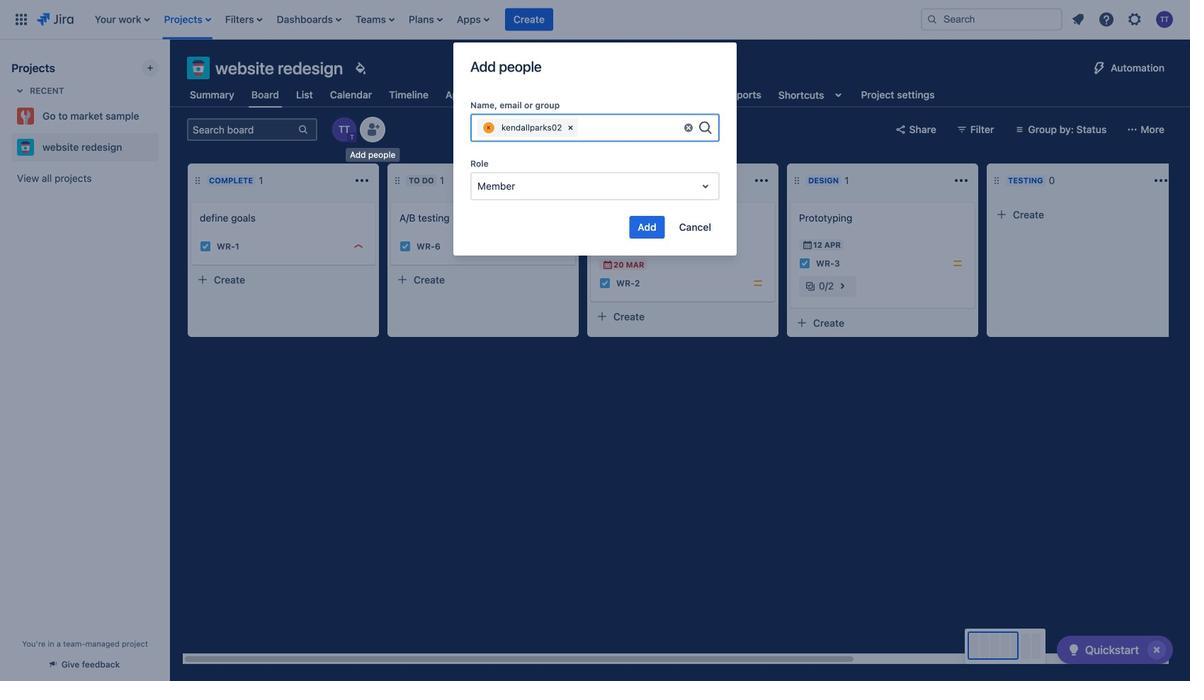 Task type: vqa. For each thing, say whether or not it's contained in the screenshot.
your
no



Task type: locate. For each thing, give the bounding box(es) containing it.
None search field
[[921, 8, 1063, 31]]

dialog
[[454, 43, 737, 256]]

8 list item from the left
[[505, 0, 553, 39]]

search image
[[927, 14, 938, 25]]

1 vertical spatial task image
[[799, 258, 811, 269]]

list item
[[91, 0, 154, 39], [160, 0, 215, 39], [221, 0, 267, 39], [273, 0, 346, 39], [351, 0, 399, 39], [405, 0, 447, 39], [453, 0, 494, 39], [505, 0, 553, 39]]

1 horizontal spatial task image
[[599, 278, 611, 289]]

clear image
[[565, 122, 576, 134]]

0 vertical spatial task image
[[400, 241, 411, 252]]

collapse recent projects image
[[11, 82, 28, 99]]

banner
[[0, 0, 1190, 40]]

open image
[[697, 178, 714, 195]]

None text field
[[581, 121, 673, 135]]

3 list item from the left
[[221, 0, 267, 39]]

add people image
[[364, 121, 381, 138]]

tab list
[[179, 82, 946, 108]]

task image for medium icon
[[599, 278, 611, 289]]

Search field
[[921, 8, 1063, 31]]

list
[[88, 0, 910, 39], [1066, 7, 1182, 32]]

4 list item from the left
[[273, 0, 346, 39]]

1 horizontal spatial task image
[[799, 258, 811, 269]]

7 list item from the left
[[453, 0, 494, 39]]

0 horizontal spatial list
[[88, 0, 910, 39]]

0 horizontal spatial task image
[[200, 241, 211, 252]]

automation image
[[1091, 60, 1108, 77]]

task image down due date: 20 march 2024 image
[[599, 278, 611, 289]]

tooltip
[[346, 148, 400, 162]]

jira image
[[37, 11, 74, 28], [37, 11, 74, 28]]

primary element
[[9, 0, 910, 39]]

1 horizontal spatial medium image
[[952, 258, 964, 269]]

task image
[[200, 241, 211, 252], [799, 258, 811, 269]]

0 vertical spatial task image
[[200, 241, 211, 252]]

0 horizontal spatial medium image
[[553, 241, 564, 252]]

task image right high icon
[[400, 241, 411, 252]]

medium image
[[553, 241, 564, 252], [952, 258, 964, 269]]

1 list item from the left
[[91, 0, 154, 39]]

due date: 12 april 2024 image
[[802, 240, 813, 251], [802, 240, 813, 251]]

task image
[[400, 241, 411, 252], [599, 278, 611, 289]]

0 horizontal spatial task image
[[400, 241, 411, 252]]

1 vertical spatial task image
[[599, 278, 611, 289]]



Task type: describe. For each thing, give the bounding box(es) containing it.
Search board text field
[[188, 120, 296, 140]]

due date: 20 march 2024 image
[[602, 259, 614, 271]]

task image for topmost medium image
[[400, 241, 411, 252]]

1 horizontal spatial list
[[1066, 7, 1182, 32]]

2 list item from the left
[[160, 0, 215, 39]]

1 vertical spatial medium image
[[952, 258, 964, 269]]

task image for the bottommost medium image
[[799, 258, 811, 269]]

show subtasks image
[[834, 278, 851, 295]]

clear image
[[683, 122, 694, 134]]

task image for high icon
[[200, 241, 211, 252]]

medium image
[[753, 278, 764, 289]]

0 vertical spatial medium image
[[553, 241, 564, 252]]

dismiss quickstart image
[[1146, 639, 1168, 662]]

5 list item from the left
[[351, 0, 399, 39]]

6 list item from the left
[[405, 0, 447, 39]]

high image
[[353, 241, 364, 252]]

check image
[[1066, 642, 1083, 659]]

due date: 20 march 2024 image
[[602, 259, 614, 271]]



